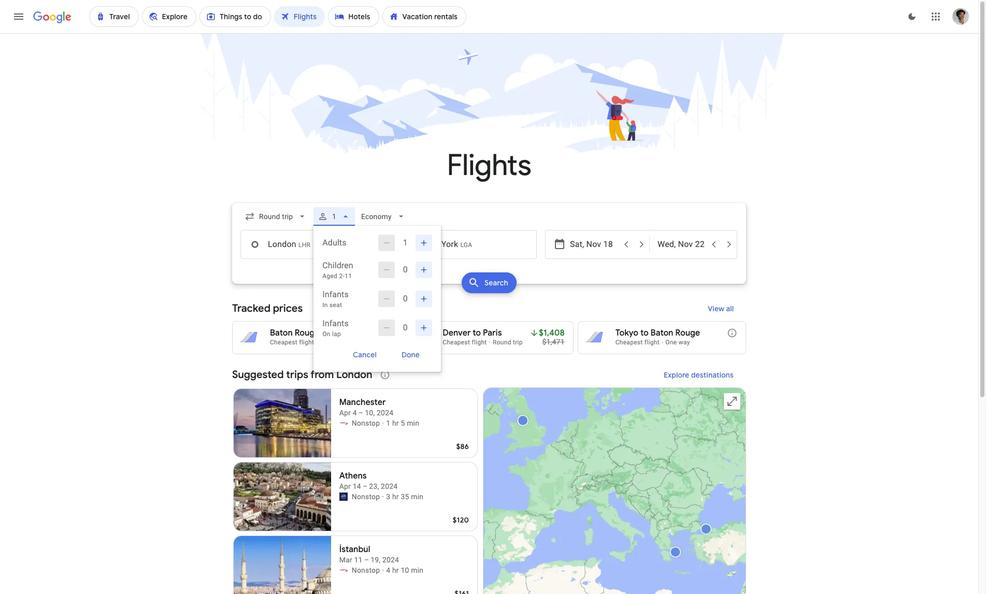 Task type: vqa. For each thing, say whether or not it's contained in the screenshot.
third Nonstop from the top of the Suggested Trips From London 'region'
yes



Task type: locate. For each thing, give the bounding box(es) containing it.
more info image
[[727, 328, 738, 339]]

0 horizontal spatial round
[[320, 339, 339, 346]]

 image left 3
[[382, 492, 384, 502]]

2 hr from the top
[[392, 493, 399, 501]]

children
[[323, 261, 353, 271]]

0 vertical spatial 1
[[333, 213, 337, 221]]

1 horizontal spatial round
[[493, 339, 512, 346]]

cheapest flight down the denver to paris
[[443, 339, 487, 346]]

2 horizontal spatial flight
[[645, 339, 660, 346]]

cheapest flight down baton rouge to atlanta
[[270, 339, 314, 346]]

0 for infants on lap
[[403, 323, 408, 333]]

0 vertical spatial hr
[[392, 419, 399, 428]]

cheapest flight
[[270, 339, 314, 346], [443, 339, 487, 346], [616, 339, 660, 346]]

apr inside 'manchester apr 4 – 10, 2024'
[[339, 409, 351, 417]]

11 – 19,
[[354, 556, 381, 565]]

trip
[[340, 339, 350, 346], [513, 339, 523, 346]]

cheapest for baton
[[270, 339, 298, 346]]

cheapest
[[270, 339, 298, 346], [443, 339, 470, 346], [616, 339, 643, 346]]

0 vertical spatial 2024
[[377, 409, 394, 417]]

2 0 from the top
[[403, 294, 408, 304]]

2 horizontal spatial 1
[[403, 238, 408, 248]]

2024 up 1 hr 5 min
[[377, 409, 394, 417]]

0 horizontal spatial to
[[322, 328, 330, 339]]

flight for baton
[[645, 339, 660, 346]]

explore destinations
[[664, 371, 734, 380]]

cheapest flight for denver
[[443, 339, 487, 346]]

aegean image
[[339, 493, 348, 501]]

london
[[336, 369, 373, 382]]

 image down paris
[[489, 339, 491, 346]]

2 vertical spatial 0
[[403, 323, 408, 333]]

11
[[345, 273, 352, 280]]

2 round trip from the left
[[493, 339, 523, 346]]

min right 10
[[411, 567, 424, 575]]

1 up adults
[[333, 213, 337, 221]]

2 vertical spatial hr
[[392, 567, 399, 575]]

1 vertical spatial hr
[[392, 493, 399, 501]]

baton down the prices
[[270, 328, 293, 339]]

hr right 4
[[392, 567, 399, 575]]

2024
[[377, 409, 394, 417], [381, 483, 398, 491], [383, 556, 399, 565]]

1 horizontal spatial cheapest
[[443, 339, 470, 346]]

2 infants from the top
[[323, 319, 349, 329]]

way
[[679, 339, 691, 346]]

to right tokyo
[[641, 328, 649, 339]]

infants
[[323, 290, 349, 300], [323, 319, 349, 329]]

 image
[[489, 339, 491, 346], [662, 339, 664, 346], [382, 418, 384, 429], [382, 492, 384, 502], [382, 566, 384, 576]]

1 cheapest from the left
[[270, 339, 298, 346]]

apr up british airways icon
[[339, 409, 351, 417]]

1 horizontal spatial round trip
[[493, 339, 523, 346]]

2 vertical spatial nonstop
[[352, 567, 380, 575]]

0 horizontal spatial baton
[[270, 328, 293, 339]]

rouge up way
[[676, 328, 701, 339]]

round trip down "lap" on the bottom left of the page
[[320, 339, 350, 346]]

baton
[[270, 328, 293, 339], [651, 328, 674, 339]]

round
[[320, 339, 339, 346], [493, 339, 512, 346]]

1 baton from the left
[[270, 328, 293, 339]]

1 nonstop from the top
[[352, 419, 380, 428]]

denver
[[443, 328, 471, 339]]

1 vertical spatial apr
[[339, 483, 351, 491]]

None text field
[[391, 230, 537, 259]]

from
[[311, 369, 334, 382]]

denver to paris
[[443, 328, 502, 339]]

5
[[401, 419, 405, 428]]

1 vertical spatial infants
[[323, 319, 349, 329]]

rouge left the on
[[295, 328, 320, 339]]

1 horizontal spatial flight
[[472, 339, 487, 346]]

infants up seat
[[323, 290, 349, 300]]

More info text field
[[382, 328, 392, 341]]

3 flight from the left
[[645, 339, 660, 346]]

hr left 5
[[392, 419, 399, 428]]

0 vertical spatial infants
[[323, 290, 349, 300]]

1 infants from the top
[[323, 290, 349, 300]]

apr for manchester
[[339, 409, 351, 417]]

2 vertical spatial min
[[411, 567, 424, 575]]

2 apr from the top
[[339, 483, 351, 491]]

3 0 from the top
[[403, 323, 408, 333]]

0 vertical spatial apr
[[339, 409, 351, 417]]

0 horizontal spatial cheapest
[[270, 339, 298, 346]]

1 0 from the top
[[403, 265, 408, 275]]

min
[[407, 419, 420, 428], [411, 493, 424, 501], [411, 567, 424, 575]]

cheapest down baton rouge to atlanta
[[270, 339, 298, 346]]

trip down atlanta
[[340, 339, 350, 346]]

rouge
[[295, 328, 320, 339], [676, 328, 701, 339]]

none text field inside the 'flight' search box
[[391, 230, 537, 259]]

to left "lap" on the bottom left of the page
[[322, 328, 330, 339]]

to
[[322, 328, 330, 339], [473, 328, 481, 339], [641, 328, 649, 339]]

2 cheapest from the left
[[443, 339, 470, 346]]

1 flight from the left
[[299, 339, 314, 346]]

infants for infants on lap
[[323, 319, 349, 329]]

1 vertical spatial nonstop
[[352, 493, 380, 501]]

2 vertical spatial 1
[[386, 419, 391, 428]]

$1,471
[[543, 338, 565, 346]]

cheapest flight for baton
[[270, 339, 314, 346]]

baton rouge to atlanta
[[270, 328, 359, 339]]

2024 up 4
[[383, 556, 399, 565]]

1 right swap origin and destination. image
[[403, 238, 408, 248]]

161 US dollars text field
[[455, 590, 469, 595]]

2024 inside 'manchester apr 4 – 10, 2024'
[[377, 409, 394, 417]]

apr
[[339, 409, 351, 417], [339, 483, 351, 491]]

0 vertical spatial nonstop
[[352, 419, 380, 428]]

manchester
[[339, 398, 386, 408]]

round down the on
[[320, 339, 339, 346]]

min for manchester
[[407, 419, 420, 428]]

apr for athens
[[339, 483, 351, 491]]

athens
[[339, 471, 367, 482]]

swap origin and destination. image
[[383, 239, 395, 251]]

$1,408
[[539, 328, 565, 339]]

0 horizontal spatial 1
[[333, 213, 337, 221]]

seat
[[330, 302, 342, 309]]

1 vertical spatial 0
[[403, 294, 408, 304]]

flight down baton rouge to atlanta
[[299, 339, 314, 346]]

0 for children aged 2-11
[[403, 265, 408, 275]]

1
[[333, 213, 337, 221], [403, 238, 408, 248], [386, 419, 391, 428]]

2 flight from the left
[[472, 339, 487, 346]]

cheapest down tokyo
[[616, 339, 643, 346]]

2024 up 3
[[381, 483, 398, 491]]

hr right 3
[[392, 493, 399, 501]]

nonstop
[[352, 419, 380, 428], [352, 493, 380, 501], [352, 567, 380, 575]]

baton up one
[[651, 328, 674, 339]]

 image for i̇stanbul
[[382, 566, 384, 576]]

Departure text field
[[570, 231, 618, 259]]

mar
[[339, 556, 353, 565]]

1 horizontal spatial 1
[[386, 419, 391, 428]]

0 horizontal spatial trip
[[340, 339, 350, 346]]

1 cheapest flight from the left
[[270, 339, 314, 346]]

0 horizontal spatial flight
[[299, 339, 314, 346]]

1 horizontal spatial baton
[[651, 328, 674, 339]]

min right 5
[[407, 419, 420, 428]]

1 vertical spatial min
[[411, 493, 424, 501]]

hr for i̇stanbul
[[392, 567, 399, 575]]

done button
[[390, 347, 433, 363]]

nonstop down 11 – 19,
[[352, 567, 380, 575]]

120 US dollars text field
[[453, 516, 469, 525]]

suggested trips from london
[[232, 369, 373, 382]]

0 horizontal spatial cheapest flight
[[270, 339, 314, 346]]

cheapest down denver
[[443, 339, 470, 346]]

2 horizontal spatial to
[[641, 328, 649, 339]]

2024 inside athens apr 14 – 23, 2024
[[381, 483, 398, 491]]

min right 35
[[411, 493, 424, 501]]

 image left 1 hr 5 min
[[382, 418, 384, 429]]

4
[[386, 567, 391, 575]]

1 trip from the left
[[340, 339, 350, 346]]

aged
[[323, 273, 338, 280]]

1 vertical spatial 1
[[403, 238, 408, 248]]

0 vertical spatial 0
[[403, 265, 408, 275]]

0
[[403, 265, 408, 275], [403, 294, 408, 304], [403, 323, 408, 333]]

flights
[[447, 147, 532, 184]]

1 left 5
[[386, 419, 391, 428]]

round down paris
[[493, 339, 512, 346]]

infants for infants in seat
[[323, 290, 349, 300]]

0 horizontal spatial round trip
[[320, 339, 350, 346]]

1 hr from the top
[[392, 419, 399, 428]]

suggested
[[232, 369, 284, 382]]

nonstop down the 4 – 10,
[[352, 419, 380, 428]]

apr up aegean icon
[[339, 483, 351, 491]]

to for tokyo
[[641, 328, 649, 339]]

2 baton from the left
[[651, 328, 674, 339]]

4 hr 10 min
[[386, 567, 424, 575]]

3 hr from the top
[[392, 567, 399, 575]]

3 to from the left
[[641, 328, 649, 339]]

round trip
[[320, 339, 350, 346], [493, 339, 523, 346]]

2 cheapest flight from the left
[[443, 339, 487, 346]]

1 horizontal spatial cheapest flight
[[443, 339, 487, 346]]

4 – 10,
[[353, 409, 375, 417]]

flight down tokyo to baton rouge
[[645, 339, 660, 346]]

nonstop down 14 – 23,
[[352, 493, 380, 501]]

infants up "lap" on the bottom left of the page
[[323, 319, 349, 329]]

2 horizontal spatial cheapest flight
[[616, 339, 660, 346]]

search
[[485, 278, 509, 288]]

1 horizontal spatial trip
[[513, 339, 523, 346]]

1 horizontal spatial rouge
[[676, 328, 701, 339]]

tracked
[[232, 302, 271, 315]]

None field
[[241, 207, 312, 226], [357, 207, 411, 226], [241, 207, 312, 226], [357, 207, 411, 226]]

flight
[[299, 339, 314, 346], [472, 339, 487, 346], [645, 339, 660, 346]]

2024 inside the i̇stanbul mar 11 – 19, 2024
[[383, 556, 399, 565]]

1 apr from the top
[[339, 409, 351, 417]]

1 vertical spatial 2024
[[381, 483, 398, 491]]

3 cheapest from the left
[[616, 339, 643, 346]]

2 nonstop from the top
[[352, 493, 380, 501]]

3 nonstop from the top
[[352, 567, 380, 575]]

2 vertical spatial 2024
[[383, 556, 399, 565]]

2024 for i̇stanbul
[[383, 556, 399, 565]]

flight down the denver to paris
[[472, 339, 487, 346]]

 image for manchester
[[382, 418, 384, 429]]

2 horizontal spatial cheapest
[[616, 339, 643, 346]]

$86
[[457, 442, 469, 452]]

0 vertical spatial min
[[407, 419, 420, 428]]

 image left 4
[[382, 566, 384, 576]]

trip left the $1,471
[[513, 339, 523, 346]]

3 cheapest flight from the left
[[616, 339, 660, 346]]

apr inside athens apr 14 – 23, 2024
[[339, 483, 351, 491]]

cheapest flight down tokyo
[[616, 339, 660, 346]]

hr
[[392, 419, 399, 428], [392, 493, 399, 501], [392, 567, 399, 575]]

0 horizontal spatial rouge
[[295, 328, 320, 339]]

round trip down paris
[[493, 339, 523, 346]]

1 horizontal spatial to
[[473, 328, 481, 339]]

2 to from the left
[[473, 328, 481, 339]]

to left paris
[[473, 328, 481, 339]]

search button
[[462, 273, 517, 293]]



Task type: describe. For each thing, give the bounding box(es) containing it.
 image left one
[[662, 339, 664, 346]]

1 to from the left
[[322, 328, 330, 339]]

More info text field
[[727, 328, 738, 341]]

 image for athens
[[382, 492, 384, 502]]

nonstop for athens
[[352, 493, 380, 501]]

tokyo
[[616, 328, 639, 339]]

10
[[401, 567, 409, 575]]

all
[[727, 304, 734, 314]]

british airways image
[[339, 419, 348, 428]]

british airways image
[[339, 567, 348, 575]]

Return text field
[[658, 231, 706, 259]]

nonstop for i̇stanbul
[[352, 567, 380, 575]]

min for i̇stanbul
[[411, 567, 424, 575]]

$120
[[453, 516, 469, 525]]

86 US dollars text field
[[457, 442, 469, 452]]

change appearance image
[[900, 4, 925, 29]]

Flight search field
[[224, 203, 755, 372]]

1 hr 5 min
[[386, 419, 420, 428]]

cheapest for denver
[[443, 339, 470, 346]]

2024 for athens
[[381, 483, 398, 491]]

one
[[666, 339, 677, 346]]

on
[[323, 331, 331, 338]]

number of passengers dialog
[[314, 226, 441, 372]]

tokyo to baton rouge
[[616, 328, 701, 339]]

3 hr 35 min
[[386, 493, 424, 501]]

1 inside number of passengers 'dialog'
[[403, 238, 408, 248]]

lap
[[332, 331, 341, 338]]

explore destinations button
[[652, 363, 747, 388]]

more info image
[[382, 328, 392, 339]]

adults
[[323, 238, 347, 248]]

tracked prices region
[[232, 297, 747, 355]]

atlanta
[[332, 328, 359, 339]]

35
[[401, 493, 409, 501]]

1 round from the left
[[320, 339, 339, 346]]

14 – 23,
[[353, 483, 379, 491]]

hr for athens
[[392, 493, 399, 501]]

suggested trips from london region
[[232, 363, 747, 595]]

1408 US dollars text field
[[539, 328, 565, 339]]

nonstop for manchester
[[352, 419, 380, 428]]

3
[[386, 493, 391, 501]]

i̇stanbul
[[339, 545, 370, 555]]

1 rouge from the left
[[295, 328, 320, 339]]

infants on lap
[[323, 319, 349, 338]]

athens apr 14 – 23, 2024
[[339, 471, 398, 491]]

2024 for manchester
[[377, 409, 394, 417]]

tracked prices
[[232, 302, 303, 315]]

explore
[[664, 371, 690, 380]]

to for denver
[[473, 328, 481, 339]]

flight for to
[[299, 339, 314, 346]]

cancel button
[[341, 347, 390, 363]]

cancel
[[353, 351, 377, 360]]

paris
[[483, 328, 502, 339]]

i̇stanbul mar 11 – 19, 2024
[[339, 545, 399, 565]]

one way
[[666, 339, 691, 346]]

min for athens
[[411, 493, 424, 501]]

cheapest for tokyo
[[616, 339, 643, 346]]

0 for infants in seat
[[403, 294, 408, 304]]

cheapest flight for tokyo
[[616, 339, 660, 346]]

2 round from the left
[[493, 339, 512, 346]]

children aged 2-11
[[323, 261, 353, 280]]

view all
[[708, 304, 734, 314]]

1 button
[[314, 204, 355, 229]]

2 trip from the left
[[513, 339, 523, 346]]

in
[[323, 302, 328, 309]]

flight for paris
[[472, 339, 487, 346]]

1 round trip from the left
[[320, 339, 350, 346]]

2-
[[339, 273, 345, 280]]

trips
[[286, 369, 308, 382]]

main menu image
[[12, 10, 25, 23]]

prices
[[273, 302, 303, 315]]

hr for manchester
[[392, 419, 399, 428]]

1 inside popup button
[[333, 213, 337, 221]]

1471 US dollars text field
[[543, 338, 565, 346]]

view
[[708, 304, 725, 314]]

manchester apr 4 – 10, 2024
[[339, 398, 394, 417]]

done
[[402, 351, 420, 360]]

1 inside suggested trips from london region
[[386, 419, 391, 428]]

infants in seat
[[323, 290, 349, 309]]

destinations
[[692, 371, 734, 380]]

2 rouge from the left
[[676, 328, 701, 339]]



